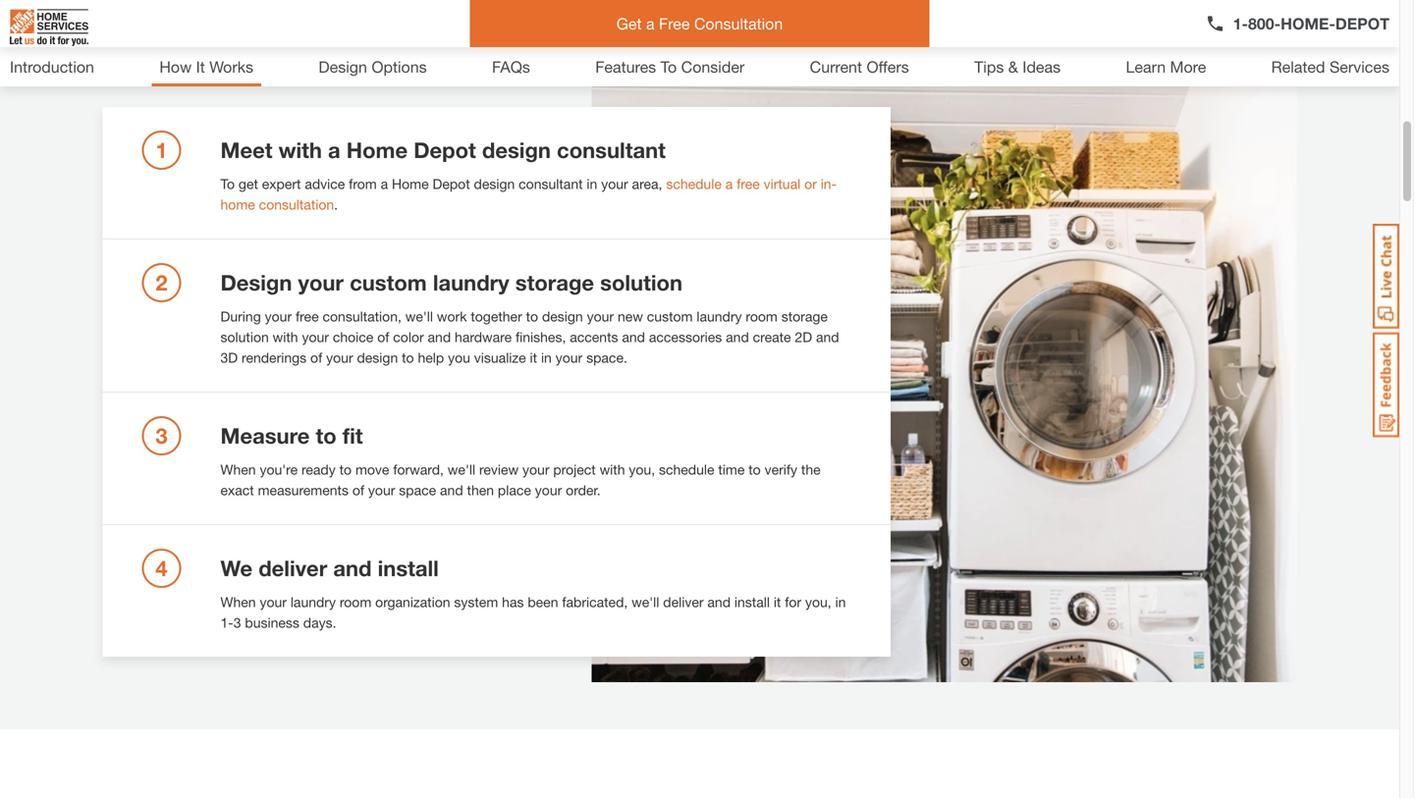 Task type: locate. For each thing, give the bounding box(es) containing it.
it down finishes,
[[530, 350, 537, 366]]

0 vertical spatial we'll
[[405, 308, 433, 325]]

storage inside during your free consultation, we'll work together to design your new custom laundry room storage solution with your choice of color and hardware finishes, accents and accessories and create 2d and 3d renderings of your design to help you visualize it in your space.
[[781, 308, 828, 325]]

storage up the 2d
[[781, 308, 828, 325]]

and right the 2d
[[816, 329, 839, 345]]

free up renderings
[[296, 308, 319, 325]]

free
[[737, 176, 760, 192], [296, 308, 319, 325]]

in
[[587, 176, 597, 192], [541, 350, 552, 366], [835, 594, 846, 610]]

storage
[[515, 270, 594, 296], [781, 308, 828, 325]]

1 vertical spatial when
[[220, 594, 256, 610]]

feedback link image
[[1373, 332, 1399, 438]]

been
[[528, 594, 558, 610]]

work
[[437, 308, 467, 325]]

1 horizontal spatial design
[[319, 57, 367, 76]]

install left for
[[734, 594, 770, 610]]

1 horizontal spatial laundry
[[433, 270, 509, 296]]

in down finishes,
[[541, 350, 552, 366]]

0 horizontal spatial to
[[220, 176, 235, 192]]

1 horizontal spatial install
[[734, 594, 770, 610]]

solution up new
[[600, 270, 683, 296]]

solution
[[600, 270, 683, 296], [220, 329, 269, 345]]

design
[[319, 57, 367, 76], [220, 270, 292, 296]]

install up organization
[[378, 555, 439, 581]]

your up business
[[260, 594, 287, 610]]

a right get
[[646, 14, 655, 33]]

0 horizontal spatial you,
[[629, 462, 655, 478]]

it
[[530, 350, 537, 366], [774, 594, 781, 610]]

to
[[526, 308, 538, 325], [402, 350, 414, 366], [316, 423, 337, 449], [339, 462, 352, 478], [749, 462, 761, 478]]

design
[[482, 137, 551, 163], [474, 176, 515, 192], [542, 308, 583, 325], [357, 350, 398, 366]]

your
[[601, 176, 628, 192], [298, 270, 344, 296], [265, 308, 292, 325], [587, 308, 614, 325], [302, 329, 329, 345], [326, 350, 353, 366], [556, 350, 583, 366], [522, 462, 549, 478], [368, 482, 395, 498], [535, 482, 562, 498], [260, 594, 287, 610]]

0 vertical spatial schedule
[[666, 176, 722, 192]]

we'll right fabricated,
[[632, 594, 659, 610]]

0 horizontal spatial laundry
[[291, 594, 336, 610]]

fabricated,
[[562, 594, 628, 610]]

you
[[448, 350, 470, 366]]

1 horizontal spatial to
[[661, 57, 677, 76]]

with up the expert
[[278, 137, 322, 163]]

free inside during your free consultation, we'll work together to design your new custom laundry room storage solution with your choice of color and hardware finishes, accents and accessories and create 2d and 3d renderings of your design to help you visualize it in your space.
[[296, 308, 319, 325]]

to left the get
[[220, 176, 235, 192]]

1 vertical spatial we'll
[[448, 462, 475, 478]]

to left fit
[[316, 423, 337, 449]]

we'll up "color"
[[405, 308, 433, 325]]

depot up to get expert advice from a home depot design consultant in your area,
[[414, 137, 476, 163]]

1 horizontal spatial how
[[599, 4, 667, 41]]

storage up finishes,
[[515, 270, 594, 296]]

laundry inside when your laundry room organization system has been fabricated, we'll deliver and install it for you, in 1-3 business days.
[[291, 594, 336, 610]]

1 horizontal spatial free
[[737, 176, 760, 192]]

and left then
[[440, 482, 463, 498]]

features to consider
[[595, 57, 745, 76]]

0 horizontal spatial install
[[378, 555, 439, 581]]

custom up accessories
[[647, 308, 693, 325]]

your left area,
[[601, 176, 628, 192]]

of for to
[[352, 482, 364, 498]]

0 horizontal spatial 3
[[156, 423, 168, 449]]

to left the move
[[339, 462, 352, 478]]

schedule inside when you're ready to move forward, we'll review your project with you, schedule time to verify the exact measurements of your space and then place your order.
[[659, 462, 714, 478]]

1 vertical spatial storage
[[781, 308, 828, 325]]

schedule right area,
[[666, 176, 722, 192]]

home down meet with a home depot design consultant on the top
[[392, 176, 429, 192]]

deliver right we
[[258, 555, 327, 581]]

1 horizontal spatial solution
[[600, 270, 683, 296]]

laundry up work
[[433, 270, 509, 296]]

1 vertical spatial how it works
[[159, 57, 253, 76]]

of inside when you're ready to move forward, we'll review your project with you, schedule time to verify the exact measurements of your space and then place your order.
[[352, 482, 364, 498]]

1 vertical spatial how
[[159, 57, 192, 76]]

0 vertical spatial how
[[599, 4, 667, 41]]

1 vertical spatial home
[[392, 176, 429, 192]]

home up the from
[[346, 137, 408, 163]]

learn
[[1126, 57, 1166, 76]]

options
[[372, 57, 427, 76]]

1 vertical spatial solution
[[220, 329, 269, 345]]

laundry up days.
[[291, 594, 336, 610]]

solution inside during your free consultation, we'll work together to design your new custom laundry room storage solution with your choice of color and hardware finishes, accents and accessories and create 2d and 3d renderings of your design to help you visualize it in your space.
[[220, 329, 269, 345]]

1 horizontal spatial deliver
[[663, 594, 704, 610]]

0 horizontal spatial free
[[296, 308, 319, 325]]

1 horizontal spatial it
[[774, 594, 781, 610]]

in right for
[[835, 594, 846, 610]]

1-
[[1233, 14, 1248, 33], [220, 615, 233, 631]]

2 vertical spatial in
[[835, 594, 846, 610]]

related services
[[1271, 57, 1390, 76]]

it
[[676, 4, 697, 41], [196, 57, 205, 76]]

2 vertical spatial we'll
[[632, 594, 659, 610]]

custom
[[350, 270, 427, 296], [647, 308, 693, 325]]

room up create
[[746, 308, 778, 325]]

1 horizontal spatial of
[[352, 482, 364, 498]]

space.
[[586, 350, 627, 366]]

to up finishes,
[[526, 308, 538, 325]]

depot down meet with a home depot design consultant on the top
[[433, 176, 470, 192]]

1- left business
[[220, 615, 233, 631]]

room
[[746, 308, 778, 325], [340, 594, 372, 610]]

with up "order."
[[600, 462, 625, 478]]

schedule
[[666, 176, 722, 192], [659, 462, 714, 478]]

1 horizontal spatial custom
[[647, 308, 693, 325]]

faqs
[[492, 57, 530, 76]]

1 horizontal spatial room
[[746, 308, 778, 325]]

0 vertical spatial it
[[530, 350, 537, 366]]

1 when from the top
[[220, 462, 256, 478]]

with
[[278, 137, 322, 163], [273, 329, 298, 345], [600, 462, 625, 478]]

1 vertical spatial in
[[541, 350, 552, 366]]

of
[[377, 329, 389, 345], [310, 350, 322, 366], [352, 482, 364, 498]]

works up 'meet'
[[209, 57, 253, 76]]

deliver right fabricated,
[[663, 594, 704, 610]]

0 horizontal spatial design
[[220, 270, 292, 296]]

0 horizontal spatial of
[[310, 350, 322, 366]]

1 vertical spatial room
[[340, 594, 372, 610]]

custom up consultation,
[[350, 270, 427, 296]]

to right features
[[661, 57, 677, 76]]

1 vertical spatial 3
[[233, 615, 241, 631]]

renderings
[[242, 350, 307, 366]]

how it works up consider
[[599, 4, 800, 41]]

and left for
[[707, 594, 731, 610]]

0 horizontal spatial storage
[[515, 270, 594, 296]]

0 vertical spatial how it works
[[599, 4, 800, 41]]

1 horizontal spatial how it works
[[599, 4, 800, 41]]

1 horizontal spatial you,
[[805, 594, 832, 610]]

1 vertical spatial install
[[734, 594, 770, 610]]

0 vertical spatial depot
[[414, 137, 476, 163]]

we'll up then
[[448, 462, 475, 478]]

room inside during your free consultation, we'll work together to design your new custom laundry room storage solution with your choice of color and hardware finishes, accents and accessories and create 2d and 3d renderings of your design to help you visualize it in your space.
[[746, 308, 778, 325]]

visualize
[[474, 350, 526, 366]]

0 horizontal spatial 1-
[[220, 615, 233, 631]]

business
[[245, 615, 299, 631]]

1 horizontal spatial works
[[705, 4, 800, 41]]

a inside button
[[646, 14, 655, 33]]

with up renderings
[[273, 329, 298, 345]]

how up features
[[599, 4, 667, 41]]

to
[[661, 57, 677, 76], [220, 176, 235, 192]]

design left options
[[319, 57, 367, 76]]

schedule left time
[[659, 462, 714, 478]]

your up accents
[[587, 308, 614, 325]]

0 vertical spatial works
[[705, 4, 800, 41]]

laundry up accessories
[[697, 308, 742, 325]]

features
[[595, 57, 656, 76]]

0 horizontal spatial solution
[[220, 329, 269, 345]]

0 vertical spatial free
[[737, 176, 760, 192]]

you,
[[629, 462, 655, 478], [805, 594, 832, 610]]

0 horizontal spatial it
[[196, 57, 205, 76]]

1 vertical spatial 1-
[[220, 615, 233, 631]]

consultant left area,
[[519, 176, 583, 192]]

2 vertical spatial laundry
[[291, 594, 336, 610]]

when inside when your laundry room organization system has been fabricated, we'll deliver and install it for you, in 1-3 business days.
[[220, 594, 256, 610]]

in left area,
[[587, 176, 597, 192]]

0 horizontal spatial room
[[340, 594, 372, 610]]

forward,
[[393, 462, 444, 478]]

room inside when your laundry room organization system has been fabricated, we'll deliver and install it for you, in 1-3 business days.
[[340, 594, 372, 610]]

install inside when your laundry room organization system has been fabricated, we'll deliver and install it for you, in 1-3 business days.
[[734, 594, 770, 610]]

tips & ideas
[[974, 57, 1061, 76]]

1 horizontal spatial it
[[676, 4, 697, 41]]

0 horizontal spatial we'll
[[405, 308, 433, 325]]

it left for
[[774, 594, 781, 610]]

2 horizontal spatial we'll
[[632, 594, 659, 610]]

and
[[428, 329, 451, 345], [622, 329, 645, 345], [726, 329, 749, 345], [816, 329, 839, 345], [440, 482, 463, 498], [333, 555, 372, 581], [707, 594, 731, 610]]

0 vertical spatial deliver
[[258, 555, 327, 581]]

how it works up 'meet'
[[159, 57, 253, 76]]

2 vertical spatial of
[[352, 482, 364, 498]]

and down new
[[622, 329, 645, 345]]

a up advice
[[328, 137, 340, 163]]

your down accents
[[556, 350, 583, 366]]

works up consider
[[705, 4, 800, 41]]

the
[[801, 462, 821, 478]]

0 horizontal spatial deliver
[[258, 555, 327, 581]]

0 horizontal spatial how
[[159, 57, 192, 76]]

when for we
[[220, 594, 256, 610]]

solution down during
[[220, 329, 269, 345]]

1 horizontal spatial 3
[[233, 615, 241, 631]]

deliver inside when your laundry room organization system has been fabricated, we'll deliver and install it for you, in 1-3 business days.
[[663, 594, 704, 610]]

1 horizontal spatial storage
[[781, 308, 828, 325]]

home
[[220, 196, 255, 213]]

design up during
[[220, 270, 292, 296]]

a inside schedule a free virtual or in- home consultation
[[726, 176, 733, 192]]

1 horizontal spatial we'll
[[448, 462, 475, 478]]

laundry
[[433, 270, 509, 296], [697, 308, 742, 325], [291, 594, 336, 610]]

2 when from the top
[[220, 594, 256, 610]]

of down the move
[[352, 482, 364, 498]]

0 vertical spatial custom
[[350, 270, 427, 296]]

it inside when your laundry room organization system has been fabricated, we'll deliver and install it for you, in 1-3 business days.
[[774, 594, 781, 610]]

custom inside during your free consultation, we'll work together to design your new custom laundry room storage solution with your choice of color and hardware finishes, accents and accessories and create 2d and 3d renderings of your design to help you visualize it in your space.
[[647, 308, 693, 325]]

free inside schedule a free virtual or in- home consultation
[[737, 176, 760, 192]]

when down we
[[220, 594, 256, 610]]

services
[[1330, 57, 1390, 76]]

we'll inside when you're ready to move forward, we'll review your project with you, schedule time to verify the exact measurements of your space and then place your order.
[[448, 462, 475, 478]]

home
[[346, 137, 408, 163], [392, 176, 429, 192]]

3
[[156, 423, 168, 449], [233, 615, 241, 631]]

1- left the home-
[[1233, 14, 1248, 33]]

consultant up area,
[[557, 137, 666, 163]]

0 horizontal spatial it
[[530, 350, 537, 366]]

1 vertical spatial it
[[774, 594, 781, 610]]

2 horizontal spatial in
[[835, 594, 846, 610]]

with inside during your free consultation, we'll work together to design your new custom laundry room storage solution with your choice of color and hardware finishes, accents and accessories and create 2d and 3d renderings of your design to help you visualize it in your space.
[[273, 329, 298, 345]]

0 vertical spatial design
[[319, 57, 367, 76]]

install
[[378, 555, 439, 581], [734, 594, 770, 610]]

2 horizontal spatial of
[[377, 329, 389, 345]]

when inside when you're ready to move forward, we'll review your project with you, schedule time to verify the exact measurements of your space and then place your order.
[[220, 462, 256, 478]]

room down we deliver and install
[[340, 594, 372, 610]]

you, right project
[[629, 462, 655, 478]]

a left the virtual
[[726, 176, 733, 192]]

1 horizontal spatial in
[[587, 176, 597, 192]]

we'll inside during your free consultation, we'll work together to design your new custom laundry room storage solution with your choice of color and hardware finishes, accents and accessories and create 2d and 3d renderings of your design to help you visualize it in your space.
[[405, 308, 433, 325]]

you, inside when your laundry room organization system has been fabricated, we'll deliver and install it for you, in 1-3 business days.
[[805, 594, 832, 610]]

1 vertical spatial schedule
[[659, 462, 714, 478]]

0 vertical spatial install
[[378, 555, 439, 581]]

when up "exact"
[[220, 462, 256, 478]]

0 horizontal spatial in
[[541, 350, 552, 366]]

2 horizontal spatial laundry
[[697, 308, 742, 325]]

advice
[[305, 176, 345, 192]]

live chat image
[[1373, 224, 1399, 329]]

0 vertical spatial 3
[[156, 423, 168, 449]]

depot
[[414, 137, 476, 163], [433, 176, 470, 192]]

you, right for
[[805, 594, 832, 610]]

introduction
[[10, 57, 94, 76]]

we'll
[[405, 308, 433, 325], [448, 462, 475, 478], [632, 594, 659, 610]]

and up days.
[[333, 555, 372, 581]]

you, inside when you're ready to move forward, we'll review your project with you, schedule time to verify the exact measurements of your space and then place your order.
[[629, 462, 655, 478]]

1 vertical spatial laundry
[[697, 308, 742, 325]]

of right renderings
[[310, 350, 322, 366]]

organization
[[375, 594, 450, 610]]

do it for you logo image
[[10, 1, 88, 54]]

place
[[498, 482, 531, 498]]

with inside when you're ready to move forward, we'll review your project with you, schedule time to verify the exact measurements of your space and then place your order.
[[600, 462, 625, 478]]

0 horizontal spatial how it works
[[159, 57, 253, 76]]

consultation
[[694, 14, 783, 33]]

1 vertical spatial deliver
[[663, 594, 704, 610]]

0 vertical spatial it
[[676, 4, 697, 41]]

consultation
[[259, 196, 334, 213]]

how
[[599, 4, 667, 41], [159, 57, 192, 76]]

your up consultation,
[[298, 270, 344, 296]]

and inside when your laundry room organization system has been fabricated, we'll deliver and install it for you, in 1-3 business days.
[[707, 594, 731, 610]]

of left "color"
[[377, 329, 389, 345]]

0 vertical spatial 1-
[[1233, 14, 1248, 33]]

0 vertical spatial of
[[377, 329, 389, 345]]

2 vertical spatial with
[[600, 462, 625, 478]]

measurements
[[258, 482, 349, 498]]

free left the virtual
[[737, 176, 760, 192]]

1 vertical spatial with
[[273, 329, 298, 345]]

how it works
[[599, 4, 800, 41], [159, 57, 253, 76]]

design down choice
[[357, 350, 398, 366]]

1 vertical spatial free
[[296, 308, 319, 325]]

1 vertical spatial you,
[[805, 594, 832, 610]]

0 vertical spatial room
[[746, 308, 778, 325]]

how up the 1
[[159, 57, 192, 76]]

1 vertical spatial it
[[196, 57, 205, 76]]

3d
[[220, 350, 238, 366]]

current
[[810, 57, 862, 76]]

when for measure
[[220, 462, 256, 478]]



Task type: vqa. For each thing, say whether or not it's contained in the screenshot.
deliver to the right
yes



Task type: describe. For each thing, give the bounding box(es) containing it.
space
[[399, 482, 436, 498]]

expert
[[262, 176, 301, 192]]

in inside during your free consultation, we'll work together to design your new custom laundry room storage solution with your choice of color and hardware finishes, accents and accessories and create 2d and 3d renderings of your design to help you visualize it in your space.
[[541, 350, 552, 366]]

we deliver and install
[[220, 555, 439, 581]]

review
[[479, 462, 519, 478]]

your up the place
[[522, 462, 549, 478]]

design options
[[319, 57, 427, 76]]

then
[[467, 482, 494, 498]]

or
[[804, 176, 817, 192]]

.
[[334, 196, 338, 213]]

depot
[[1336, 14, 1390, 33]]

fit
[[343, 423, 363, 449]]

2d
[[795, 329, 812, 345]]

measure
[[220, 423, 310, 449]]

consultation,
[[323, 308, 402, 325]]

choice
[[333, 329, 374, 345]]

tips
[[974, 57, 1004, 76]]

&
[[1008, 57, 1018, 76]]

we
[[220, 555, 252, 581]]

your right during
[[265, 308, 292, 325]]

time
[[718, 462, 745, 478]]

get
[[239, 176, 258, 192]]

to down "color"
[[402, 350, 414, 366]]

0 horizontal spatial custom
[[350, 270, 427, 296]]

1 vertical spatial of
[[310, 350, 322, 366]]

800-
[[1248, 14, 1281, 33]]

home-
[[1281, 14, 1336, 33]]

0 horizontal spatial works
[[209, 57, 253, 76]]

design up finishes,
[[542, 308, 583, 325]]

1
[[156, 137, 168, 163]]

design for design options
[[319, 57, 367, 76]]

1-800-home-depot link
[[1206, 12, 1390, 35]]

learn more
[[1126, 57, 1206, 76]]

hardware
[[455, 329, 512, 345]]

your down project
[[535, 482, 562, 498]]

meet
[[220, 137, 272, 163]]

move
[[355, 462, 389, 478]]

design for design your custom laundry storage solution
[[220, 270, 292, 296]]

4
[[156, 555, 168, 581]]

1-800-home-depot
[[1233, 14, 1390, 33]]

design your custom laundry storage solution
[[220, 270, 683, 296]]

your inside when your laundry room organization system has been fabricated, we'll deliver and install it for you, in 1-3 business days.
[[260, 594, 287, 610]]

in-
[[821, 176, 837, 192]]

your left choice
[[302, 329, 329, 345]]

schedule a free virtual or in- home consultation link
[[220, 176, 837, 213]]

and left create
[[726, 329, 749, 345]]

ideas
[[1023, 57, 1061, 76]]

current offers
[[810, 57, 909, 76]]

help
[[418, 350, 444, 366]]

0 vertical spatial home
[[346, 137, 408, 163]]

consider
[[681, 57, 745, 76]]

system
[[454, 594, 498, 610]]

1 vertical spatial depot
[[433, 176, 470, 192]]

project
[[553, 462, 596, 478]]

color
[[393, 329, 424, 345]]

finishes,
[[516, 329, 566, 345]]

create
[[753, 329, 791, 345]]

1- inside when your laundry room organization system has been fabricated, we'll deliver and install it for you, in 1-3 business days.
[[220, 615, 233, 631]]

and up help
[[428, 329, 451, 345]]

1 horizontal spatial 1-
[[1233, 14, 1248, 33]]

accents
[[570, 329, 618, 345]]

laundry inside during your free consultation, we'll work together to design your new custom laundry room storage solution with your choice of color and hardware finishes, accents and accessories and create 2d and 3d renderings of your design to help you visualize it in your space.
[[697, 308, 742, 325]]

3 inside when your laundry room organization system has been fabricated, we'll deliver and install it for you, in 1-3 business days.
[[233, 615, 241, 631]]

0 vertical spatial laundry
[[433, 270, 509, 296]]

of for your
[[377, 329, 389, 345]]

it inside during your free consultation, we'll work together to design your new custom laundry room storage solution with your choice of color and hardware finishes, accents and accessories and create 2d and 3d renderings of your design to help you visualize it in your space.
[[530, 350, 537, 366]]

in inside when your laundry room organization system has been fabricated, we'll deliver and install it for you, in 1-3 business days.
[[835, 594, 846, 610]]

during your free consultation, we'll work together to design your new custom laundry room storage solution with your choice of color and hardware finishes, accents and accessories and create 2d and 3d renderings of your design to help you visualize it in your space.
[[220, 308, 839, 366]]

a right the from
[[381, 176, 388, 192]]

and inside when you're ready to move forward, we'll review your project with you, schedule time to verify the exact measurements of your space and then place your order.
[[440, 482, 463, 498]]

get a free consultation button
[[470, 0, 930, 47]]

0 vertical spatial in
[[587, 176, 597, 192]]

0 vertical spatial to
[[661, 57, 677, 76]]

design down meet with a home depot design consultant on the top
[[474, 176, 515, 192]]

0 vertical spatial storage
[[515, 270, 594, 296]]

your down choice
[[326, 350, 353, 366]]

get a free consultation
[[616, 14, 783, 33]]

order.
[[566, 482, 601, 498]]

schedule a free virtual or in- home consultation
[[220, 176, 837, 213]]

0 vertical spatial consultant
[[557, 137, 666, 163]]

2
[[156, 270, 168, 296]]

virtual
[[764, 176, 801, 192]]

we'll inside when your laundry room organization system has been fabricated, we'll deliver and install it for you, in 1-3 business days.
[[632, 594, 659, 610]]

related
[[1271, 57, 1325, 76]]

meet with a home depot design consultant
[[220, 137, 666, 163]]

when your laundry room organization system has been fabricated, we'll deliver and install it for you, in 1-3 business days.
[[220, 594, 846, 631]]

days.
[[303, 615, 336, 631]]

during
[[220, 308, 261, 325]]

design up schedule a free virtual or in- home consultation link
[[482, 137, 551, 163]]

exact
[[220, 482, 254, 498]]

get
[[616, 14, 642, 33]]

free for consultation,
[[296, 308, 319, 325]]

for
[[785, 594, 801, 610]]

1 vertical spatial consultant
[[519, 176, 583, 192]]

you're
[[260, 462, 298, 478]]

more
[[1170, 57, 1206, 76]]

has
[[502, 594, 524, 610]]

0 vertical spatial solution
[[600, 270, 683, 296]]

together
[[471, 308, 522, 325]]

to get expert advice from a home depot design consultant in your area,
[[220, 176, 666, 192]]

new
[[618, 308, 643, 325]]

to right time
[[749, 462, 761, 478]]

0 vertical spatial with
[[278, 137, 322, 163]]

verify
[[765, 462, 797, 478]]

schedule inside schedule a free virtual or in- home consultation
[[666, 176, 722, 192]]

free for virtual
[[737, 176, 760, 192]]

when you're ready to move forward, we'll review your project with you, schedule time to verify the exact measurements of your space and then place your order.
[[220, 462, 821, 498]]

offers
[[867, 57, 909, 76]]

ready
[[301, 462, 336, 478]]

accessories
[[649, 329, 722, 345]]

from
[[349, 176, 377, 192]]

1 vertical spatial to
[[220, 176, 235, 192]]

measure to fit
[[220, 423, 363, 449]]

your down the move
[[368, 482, 395, 498]]

area,
[[632, 176, 662, 192]]

free
[[659, 14, 690, 33]]



